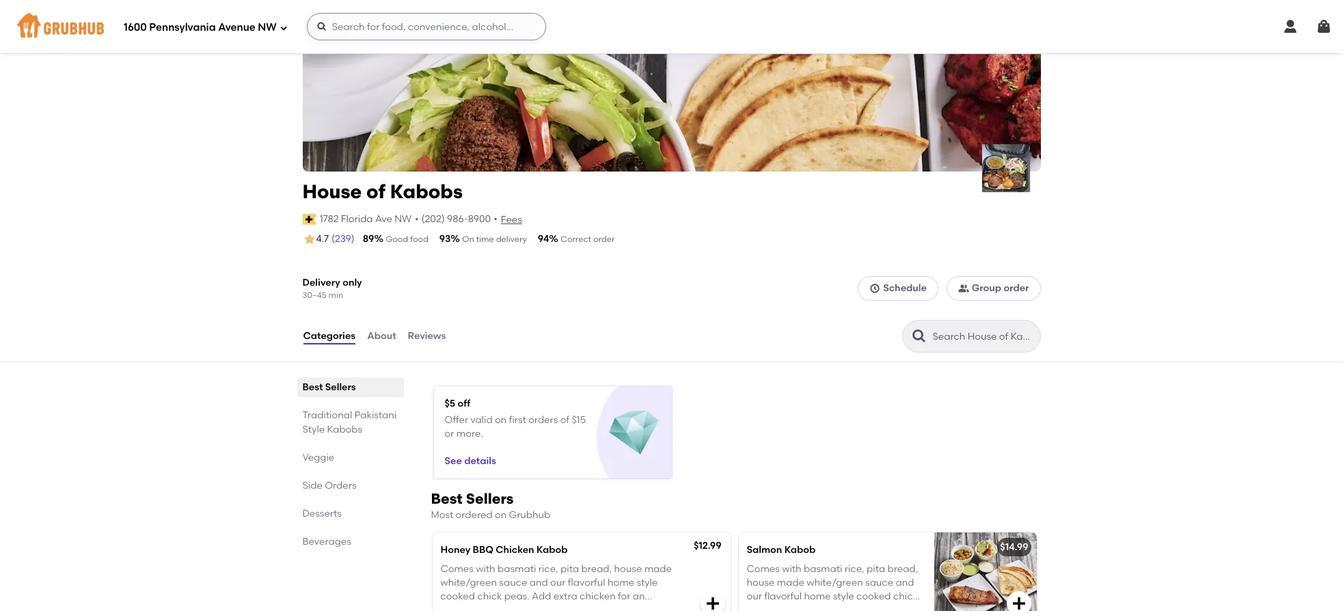 Task type: vqa. For each thing, say whether or not it's contained in the screenshot.
Best Pizza & Brew's 30–45 Min
no



Task type: describe. For each thing, give the bounding box(es) containing it.
1782
[[320, 213, 339, 225]]

1 svg image from the left
[[1282, 18, 1299, 35]]

people icon image
[[958, 283, 969, 294]]

correct order
[[561, 234, 615, 244]]

see details button
[[445, 449, 496, 474]]

2 kabob from the left
[[784, 544, 816, 555]]

orders
[[528, 414, 558, 426]]

$15
[[572, 414, 586, 426]]

chicken
[[496, 544, 534, 555]]

1600 pennsylvania avenue nw
[[124, 21, 277, 33]]

kabobs inside traditional pakistani style kabobs
[[327, 424, 362, 436]]

chick for comes with basmati rice, pita bread, house made white/green sauce and our flavorful home style cooked chick peas. add extra chicken for an additional charge.
[[477, 591, 502, 602]]

30–45
[[302, 290, 327, 300]]

flavorful for honey bbq chicken kabob
[[568, 577, 605, 589]]

style for comes with basmati rice, pita bread, house made white/green sauce and our flavorful home style cooked chick peas. add extra chicken for an additional charge.
[[637, 577, 658, 589]]

group order button
[[947, 276, 1041, 301]]

off
[[458, 398, 470, 410]]

honey
[[441, 544, 470, 555]]

orders
[[325, 480, 356, 492]]

details
[[464, 455, 496, 467]]

sauce for kabob
[[865, 577, 893, 589]]

chicken
[[580, 591, 616, 602]]

good food
[[386, 234, 428, 244]]

categories button
[[302, 312, 356, 361]]

florida
[[341, 213, 373, 225]]

white/green for kabob
[[807, 577, 863, 589]]

on time delivery
[[462, 234, 527, 244]]

for
[[618, 591, 631, 602]]

order for group order
[[1004, 282, 1029, 294]]

1782 florida ave nw button
[[319, 212, 412, 227]]

traditional pakistani style kabobs tab
[[302, 408, 398, 437]]

(239)
[[332, 233, 355, 245]]

delivery
[[496, 234, 527, 244]]

comes with basmati rice, pita bread, house made white/green sauce and our flavorful home style cooked chick peas. add extra chicken for an additional charge.
[[441, 563, 672, 611]]

home for honey bbq chicken kabob
[[608, 577, 634, 589]]

about button
[[366, 312, 397, 361]]

best for best sellers
[[302, 382, 323, 393]]

more.
[[456, 428, 483, 440]]

(202) 986-8900 button
[[421, 212, 491, 226]]

0 vertical spatial of
[[366, 180, 385, 203]]

sellers for best sellers
[[325, 382, 356, 393]]

our for honey bbq chicken kabob
[[550, 577, 566, 589]]

salmon kabob image
[[934, 532, 1037, 611]]

best sellers tab
[[302, 380, 398, 395]]

additional
[[441, 605, 488, 611]]

on
[[462, 234, 474, 244]]

see details
[[445, 455, 496, 467]]

bbq
[[473, 544, 493, 555]]

min
[[329, 290, 343, 300]]

schedule
[[883, 282, 927, 294]]

best sellers
[[302, 382, 356, 393]]

main navigation navigation
[[0, 0, 1343, 53]]

comes for comes with basmati rice, pita bread, house made white/green sauce and our flavorful home style cooked chick peas. add extra chicken for an additional charge.
[[441, 563, 474, 575]]

caret left icon image
[[317, 16, 334, 32]]

food
[[410, 234, 428, 244]]

bread, for comes with basmati rice, pita bread, house made white/green sauce and our flavorful home style cooked chick peas. add extra chicken for an additional charge.
[[581, 563, 612, 575]]

promo image
[[609, 408, 659, 458]]

house
[[302, 180, 362, 203]]

93
[[439, 233, 451, 245]]

correct
[[561, 234, 591, 244]]

with for bbq
[[476, 563, 495, 575]]

grubhub
[[509, 509, 550, 521]]

best sellers most ordered on grubhub
[[431, 490, 550, 521]]

4.7
[[316, 233, 329, 245]]

fees button
[[500, 212, 523, 228]]

group
[[972, 282, 1001, 294]]

comes with basmati rice, pita bread, house made white/green sauce and our flavorful home style cooked chick peas.
[[747, 563, 918, 611]]

avenue
[[218, 21, 255, 33]]

side orders
[[302, 480, 356, 492]]

nw for 1782 florida ave nw
[[395, 213, 412, 225]]

svg image inside schedule button
[[870, 283, 880, 294]]

categories
[[303, 330, 356, 342]]

salmon
[[747, 544, 782, 555]]

delivery only 30–45 min
[[302, 277, 362, 300]]

add
[[532, 591, 551, 602]]

pennsylvania
[[149, 21, 216, 33]]

pita for honey bbq chicken kabob
[[561, 563, 579, 575]]

sellers for best sellers most ordered on grubhub
[[466, 490, 514, 507]]

house for comes with basmati rice, pita bread, house made white/green sauce and our flavorful home style cooked chick peas. add extra chicken for an additional charge.
[[614, 563, 642, 575]]

0 vertical spatial kabobs
[[390, 180, 463, 203]]

group order
[[972, 282, 1029, 294]]

extra
[[553, 591, 577, 602]]

2 • from the left
[[494, 213, 497, 225]]

on for sellers
[[495, 509, 507, 521]]

house of kabobs logo image
[[982, 144, 1030, 192]]

honey bbq chicken kabob
[[441, 544, 568, 555]]

beverages tab
[[302, 535, 398, 549]]

$5 off offer valid on first orders of $15 or more.
[[445, 398, 586, 440]]

schedule button
[[858, 276, 938, 301]]

peas. for kabob
[[747, 605, 772, 611]]

delivery
[[302, 277, 340, 289]]

of inside $5 off offer valid on first orders of $15 or more.
[[560, 414, 569, 426]]

$14.99
[[1000, 541, 1028, 553]]

offer
[[445, 414, 468, 426]]

salmon kabob
[[747, 544, 816, 555]]

986-
[[447, 213, 468, 225]]

reviews button
[[407, 312, 447, 361]]

good
[[386, 234, 408, 244]]

house for comes with basmati rice, pita bread, house made white/green sauce and our flavorful home style cooked chick peas.
[[747, 577, 775, 589]]

side
[[302, 480, 323, 492]]



Task type: locate. For each thing, give the bounding box(es) containing it.
on left the first
[[495, 414, 507, 426]]

search icon image
[[911, 328, 927, 345]]

1 horizontal spatial rice,
[[845, 563, 864, 575]]

order for correct order
[[593, 234, 615, 244]]

with for kabob
[[782, 563, 802, 575]]

1 horizontal spatial made
[[777, 577, 804, 589]]

sauce
[[499, 577, 527, 589], [865, 577, 893, 589]]

2 pita from the left
[[867, 563, 885, 575]]

comes inside comes with basmati rice, pita bread, house made white/green sauce and our flavorful home style cooked chick peas.
[[747, 563, 780, 575]]

house
[[614, 563, 642, 575], [747, 577, 775, 589]]

0 horizontal spatial cooked
[[441, 591, 475, 602]]

1 pita from the left
[[561, 563, 579, 575]]

rice, for honey bbq chicken kabob
[[538, 563, 558, 575]]

2 comes from the left
[[747, 563, 780, 575]]

made down the salmon kabob
[[777, 577, 804, 589]]

1 rice, from the left
[[538, 563, 558, 575]]

basmati down chicken
[[498, 563, 536, 575]]

2 bread, from the left
[[888, 563, 918, 575]]

2 svg image from the left
[[1316, 18, 1332, 35]]

pita for salmon kabob
[[867, 563, 885, 575]]

2 rice, from the left
[[845, 563, 864, 575]]

sellers up traditional on the bottom of page
[[325, 382, 356, 393]]

0 horizontal spatial svg image
[[1282, 18, 1299, 35]]

fees
[[501, 214, 522, 225]]

1 vertical spatial peas.
[[747, 605, 772, 611]]

0 vertical spatial style
[[637, 577, 658, 589]]

0 horizontal spatial of
[[366, 180, 385, 203]]

0 horizontal spatial our
[[550, 577, 566, 589]]

2 cooked from the left
[[856, 591, 891, 602]]

1 white/green from the left
[[441, 577, 497, 589]]

94
[[538, 233, 549, 245]]

2 basmati from the left
[[804, 563, 842, 575]]

0 vertical spatial on
[[495, 414, 507, 426]]

ave
[[375, 213, 392, 225]]

best up traditional on the bottom of page
[[302, 382, 323, 393]]

best up most
[[431, 490, 463, 507]]

0 horizontal spatial kabob
[[537, 544, 568, 555]]

see
[[445, 455, 462, 467]]

desserts
[[302, 508, 342, 520]]

1 vertical spatial home
[[804, 591, 831, 602]]

0 horizontal spatial pita
[[561, 563, 579, 575]]

1 basmati from the left
[[498, 563, 536, 575]]

reviews
[[408, 330, 446, 342]]

1 horizontal spatial peas.
[[747, 605, 772, 611]]

1 horizontal spatial order
[[1004, 282, 1029, 294]]

1 vertical spatial nw
[[395, 213, 412, 225]]

• left fees
[[494, 213, 497, 225]]

pita
[[561, 563, 579, 575], [867, 563, 885, 575]]

style
[[302, 424, 325, 436]]

subscription pass image
[[302, 214, 316, 225]]

$12.99
[[694, 540, 721, 551]]

made inside comes with basmati rice, pita bread, house made white/green sauce and our flavorful home style cooked chick peas.
[[777, 577, 804, 589]]

1 vertical spatial our
[[747, 591, 762, 602]]

89
[[363, 233, 374, 245]]

nw inside button
[[395, 213, 412, 225]]

kabobs
[[390, 180, 463, 203], [327, 424, 362, 436]]

and
[[530, 577, 548, 589], [896, 577, 914, 589]]

1 horizontal spatial pita
[[867, 563, 885, 575]]

0 horizontal spatial basmati
[[498, 563, 536, 575]]

1 horizontal spatial •
[[494, 213, 497, 225]]

style
[[637, 577, 658, 589], [833, 591, 854, 602]]

ordered
[[456, 509, 493, 521]]

basmati down the salmon kabob
[[804, 563, 842, 575]]

1 horizontal spatial style
[[833, 591, 854, 602]]

basmati inside comes with basmati rice, pita bread, house made white/green sauce and our flavorful home style cooked chick peas. add extra chicken for an additional charge.
[[498, 563, 536, 575]]

and for salmon kabob
[[896, 577, 914, 589]]

time
[[476, 234, 494, 244]]

made
[[644, 563, 672, 575], [777, 577, 804, 589]]

traditional pakistani style kabobs
[[302, 410, 397, 436]]

chick for comes with basmati rice, pita bread, house made white/green sauce and our flavorful home style cooked chick peas.
[[893, 591, 918, 602]]

of up 'ave'
[[366, 180, 385, 203]]

1 comes from the left
[[441, 563, 474, 575]]

first
[[509, 414, 526, 426]]

our
[[550, 577, 566, 589], [747, 591, 762, 602]]

bread,
[[581, 563, 612, 575], [888, 563, 918, 575]]

1 vertical spatial style
[[833, 591, 854, 602]]

veggie
[[302, 452, 334, 464]]

1 horizontal spatial home
[[804, 591, 831, 602]]

bread, for comes with basmati rice, pita bread, house made white/green sauce and our flavorful home style cooked chick peas.
[[888, 563, 918, 575]]

kabobs up the (202)
[[390, 180, 463, 203]]

best
[[302, 382, 323, 393], [431, 490, 463, 507]]

peas. inside comes with basmati rice, pita bread, house made white/green sauce and our flavorful home style cooked chick peas.
[[747, 605, 772, 611]]

chick
[[477, 591, 502, 602], [893, 591, 918, 602]]

1 with from the left
[[476, 563, 495, 575]]

2 chick from the left
[[893, 591, 918, 602]]

0 vertical spatial our
[[550, 577, 566, 589]]

most
[[431, 509, 453, 521]]

flavorful inside comes with basmati rice, pita bread, house made white/green sauce and our flavorful home style cooked chick peas.
[[764, 591, 802, 602]]

cooked inside comes with basmati rice, pita bread, house made white/green sauce and our flavorful home style cooked chick peas.
[[856, 591, 891, 602]]

0 vertical spatial made
[[644, 563, 672, 575]]

sauce inside comes with basmati rice, pita bread, house made white/green sauce and our flavorful home style cooked chick peas.
[[865, 577, 893, 589]]

of left $15
[[560, 414, 569, 426]]

0 vertical spatial house
[[614, 563, 642, 575]]

pita inside comes with basmati rice, pita bread, house made white/green sauce and our flavorful home style cooked chick peas.
[[867, 563, 885, 575]]

2 and from the left
[[896, 577, 914, 589]]

cooked for comes with basmati rice, pita bread, house made white/green sauce and our flavorful home style cooked chick peas.
[[856, 591, 891, 602]]

1600
[[124, 21, 147, 33]]

our up extra
[[550, 577, 566, 589]]

svg image
[[316, 21, 327, 32], [279, 24, 288, 32], [870, 283, 880, 294], [704, 595, 721, 611], [1011, 595, 1027, 611]]

and for honey bbq chicken kabob
[[530, 577, 548, 589]]

1 chick from the left
[[477, 591, 502, 602]]

our for salmon kabob
[[747, 591, 762, 602]]

flavorful for salmon kabob
[[764, 591, 802, 602]]

1 vertical spatial on
[[495, 509, 507, 521]]

home down the salmon kabob
[[804, 591, 831, 602]]

house down salmon
[[747, 577, 775, 589]]

1 vertical spatial made
[[777, 577, 804, 589]]

rice, inside comes with basmati rice, pita bread, house made white/green sauce and our flavorful home style cooked chick peas. add extra chicken for an additional charge.
[[538, 563, 558, 575]]

1 horizontal spatial our
[[747, 591, 762, 602]]

on
[[495, 414, 507, 426], [495, 509, 507, 521]]

with
[[476, 563, 495, 575], [782, 563, 802, 575]]

0 vertical spatial nw
[[258, 21, 277, 33]]

white/green for bbq
[[441, 577, 497, 589]]

0 horizontal spatial style
[[637, 577, 658, 589]]

Search House of Kabobs search field
[[931, 330, 1036, 343]]

0 horizontal spatial chick
[[477, 591, 502, 602]]

home inside comes with basmati rice, pita bread, house made white/green sauce and our flavorful home style cooked chick peas.
[[804, 591, 831, 602]]

• left the (202)
[[415, 213, 419, 225]]

comes inside comes with basmati rice, pita bread, house made white/green sauce and our flavorful home style cooked chick peas. add extra chicken for an additional charge.
[[441, 563, 474, 575]]

order
[[593, 234, 615, 244], [1004, 282, 1029, 294]]

peas. up charge.
[[504, 591, 529, 602]]

1 vertical spatial of
[[560, 414, 569, 426]]

rice,
[[538, 563, 558, 575], [845, 563, 864, 575]]

nw right 'ave'
[[395, 213, 412, 225]]

charge.
[[490, 605, 526, 611]]

sellers up ordered
[[466, 490, 514, 507]]

white/green inside comes with basmati rice, pita bread, house made white/green sauce and our flavorful home style cooked chick peas. add extra chicken for an additional charge.
[[441, 577, 497, 589]]

home inside comes with basmati rice, pita bread, house made white/green sauce and our flavorful home style cooked chick peas. add extra chicken for an additional charge.
[[608, 577, 634, 589]]

flavorful up chicken
[[568, 577, 605, 589]]

0 horizontal spatial bread,
[[581, 563, 612, 575]]

1 horizontal spatial white/green
[[807, 577, 863, 589]]

0 horizontal spatial nw
[[258, 21, 277, 33]]

1 horizontal spatial basmati
[[804, 563, 842, 575]]

an
[[633, 591, 645, 602]]

1 horizontal spatial with
[[782, 563, 802, 575]]

kabobs down traditional on the bottom of page
[[327, 424, 362, 436]]

0 vertical spatial peas.
[[504, 591, 529, 602]]

0 horizontal spatial order
[[593, 234, 615, 244]]

1 vertical spatial house
[[747, 577, 775, 589]]

0 horizontal spatial made
[[644, 563, 672, 575]]

white/green
[[441, 577, 497, 589], [807, 577, 863, 589]]

comes down salmon
[[747, 563, 780, 575]]

and inside comes with basmati rice, pita bread, house made white/green sauce and our flavorful home style cooked chick peas.
[[896, 577, 914, 589]]

rice, inside comes with basmati rice, pita bread, house made white/green sauce and our flavorful home style cooked chick peas.
[[845, 563, 864, 575]]

only
[[343, 277, 362, 289]]

1 horizontal spatial kabobs
[[390, 180, 463, 203]]

house inside comes with basmati rice, pita bread, house made white/green sauce and our flavorful home style cooked chick peas. add extra chicken for an additional charge.
[[614, 563, 642, 575]]

1 horizontal spatial kabob
[[784, 544, 816, 555]]

comes down honey
[[441, 563, 474, 575]]

1 horizontal spatial bread,
[[888, 563, 918, 575]]

0 vertical spatial flavorful
[[568, 577, 605, 589]]

on for off
[[495, 414, 507, 426]]

kabob right chicken
[[537, 544, 568, 555]]

style for comes with basmati rice, pita bread, house made white/green sauce and our flavorful home style cooked chick peas.
[[833, 591, 854, 602]]

0 horizontal spatial •
[[415, 213, 419, 225]]

1 horizontal spatial and
[[896, 577, 914, 589]]

0 vertical spatial order
[[593, 234, 615, 244]]

peas. for bbq
[[504, 591, 529, 602]]

2 sauce from the left
[[865, 577, 893, 589]]

desserts tab
[[302, 507, 398, 521]]

on inside $5 off offer valid on first orders of $15 or more.
[[495, 414, 507, 426]]

Search for food, convenience, alcohol... search field
[[307, 13, 546, 40]]

2 with from the left
[[782, 563, 802, 575]]

basmati
[[498, 563, 536, 575], [804, 563, 842, 575]]

0 horizontal spatial peas.
[[504, 591, 529, 602]]

0 horizontal spatial flavorful
[[568, 577, 605, 589]]

1 horizontal spatial sellers
[[466, 490, 514, 507]]

basmati for bbq
[[498, 563, 536, 575]]

of
[[366, 180, 385, 203], [560, 414, 569, 426]]

peas.
[[504, 591, 529, 602], [747, 605, 772, 611]]

with down bbq
[[476, 563, 495, 575]]

flavorful
[[568, 577, 605, 589], [764, 591, 802, 602]]

pita inside comes with basmati rice, pita bread, house made white/green sauce and our flavorful home style cooked chick peas. add extra chicken for an additional charge.
[[561, 563, 579, 575]]

order right 'group'
[[1004, 282, 1029, 294]]

chick inside comes with basmati rice, pita bread, house made white/green sauce and our flavorful home style cooked chick peas. add extra chicken for an additional charge.
[[477, 591, 502, 602]]

home
[[608, 577, 634, 589], [804, 591, 831, 602]]

1 horizontal spatial house
[[747, 577, 775, 589]]

best inside best sellers tab
[[302, 382, 323, 393]]

1 horizontal spatial sauce
[[865, 577, 893, 589]]

1 horizontal spatial of
[[560, 414, 569, 426]]

white/green down the salmon kabob
[[807, 577, 863, 589]]

our inside comes with basmati rice, pita bread, house made white/green sauce and our flavorful home style cooked chick peas. add extra chicken for an additional charge.
[[550, 577, 566, 589]]

peas. inside comes with basmati rice, pita bread, house made white/green sauce and our flavorful home style cooked chick peas. add extra chicken for an additional charge.
[[504, 591, 529, 602]]

1 horizontal spatial best
[[431, 490, 463, 507]]

star icon image
[[302, 232, 316, 246]]

cooked for comes with basmati rice, pita bread, house made white/green sauce and our flavorful home style cooked chick peas. add extra chicken for an additional charge.
[[441, 591, 475, 602]]

basmati inside comes with basmati rice, pita bread, house made white/green sauce and our flavorful home style cooked chick peas.
[[804, 563, 842, 575]]

on right ordered
[[495, 509, 507, 521]]

about
[[367, 330, 396, 342]]

1 vertical spatial best
[[431, 490, 463, 507]]

2 white/green from the left
[[807, 577, 863, 589]]

cooked inside comes with basmati rice, pita bread, house made white/green sauce and our flavorful home style cooked chick peas. add extra chicken for an additional charge.
[[441, 591, 475, 602]]

• (202) 986-8900 • fees
[[415, 213, 522, 225]]

nw right avenue
[[258, 21, 277, 33]]

1 kabob from the left
[[537, 544, 568, 555]]

nw for 1600 pennsylvania avenue nw
[[258, 21, 277, 33]]

style inside comes with basmati rice, pita bread, house made white/green sauce and our flavorful home style cooked chick peas. add extra chicken for an additional charge.
[[637, 577, 658, 589]]

0 vertical spatial best
[[302, 382, 323, 393]]

pakistani
[[354, 410, 397, 421]]

1 vertical spatial flavorful
[[764, 591, 802, 602]]

0 vertical spatial home
[[608, 577, 634, 589]]

with down the salmon kabob
[[782, 563, 802, 575]]

1 horizontal spatial nw
[[395, 213, 412, 225]]

sellers inside best sellers tab
[[325, 382, 356, 393]]

bread, inside comes with basmati rice, pita bread, house made white/green sauce and our flavorful home style cooked chick peas. add extra chicken for an additional charge.
[[581, 563, 612, 575]]

house inside comes with basmati rice, pita bread, house made white/green sauce and our flavorful home style cooked chick peas.
[[747, 577, 775, 589]]

white/green up additional
[[441, 577, 497, 589]]

(202)
[[421, 213, 445, 225]]

0 horizontal spatial sauce
[[499, 577, 527, 589]]

chick inside comes with basmati rice, pita bread, house made white/green sauce and our flavorful home style cooked chick peas.
[[893, 591, 918, 602]]

1 vertical spatial kabobs
[[327, 424, 362, 436]]

1 horizontal spatial svg image
[[1316, 18, 1332, 35]]

svg image
[[1282, 18, 1299, 35], [1316, 18, 1332, 35]]

1782 florida ave nw
[[320, 213, 412, 225]]

1 horizontal spatial chick
[[893, 591, 918, 602]]

$5
[[445, 398, 455, 410]]

sauce for bbq
[[499, 577, 527, 589]]

made up "an"
[[644, 563, 672, 575]]

peas. down salmon
[[747, 605, 772, 611]]

veggie tab
[[302, 451, 398, 465]]

valid
[[471, 414, 493, 426]]

made inside comes with basmati rice, pita bread, house made white/green sauce and our flavorful home style cooked chick peas. add extra chicken for an additional charge.
[[644, 563, 672, 575]]

0 vertical spatial sellers
[[325, 382, 356, 393]]

comes for comes with basmati rice, pita bread, house made white/green sauce and our flavorful home style cooked chick peas.
[[747, 563, 780, 575]]

home up for
[[608, 577, 634, 589]]

flavorful down the salmon kabob
[[764, 591, 802, 602]]

1 sauce from the left
[[499, 577, 527, 589]]

beverages
[[302, 536, 351, 548]]

best for best sellers most ordered on grubhub
[[431, 490, 463, 507]]

8900
[[468, 213, 491, 225]]

1 cooked from the left
[[441, 591, 475, 602]]

white/green inside comes with basmati rice, pita bread, house made white/green sauce and our flavorful home style cooked chick peas.
[[807, 577, 863, 589]]

with inside comes with basmati rice, pita bread, house made white/green sauce and our flavorful home style cooked chick peas. add extra chicken for an additional charge.
[[476, 563, 495, 575]]

1 and from the left
[[530, 577, 548, 589]]

1 horizontal spatial comes
[[747, 563, 780, 575]]

bread, inside comes with basmati rice, pita bread, house made white/green sauce and our flavorful home style cooked chick peas.
[[888, 563, 918, 575]]

0 horizontal spatial and
[[530, 577, 548, 589]]

kabob right salmon
[[784, 544, 816, 555]]

0 horizontal spatial comes
[[441, 563, 474, 575]]

house up for
[[614, 563, 642, 575]]

0 horizontal spatial kabobs
[[327, 424, 362, 436]]

order inside button
[[1004, 282, 1029, 294]]

best inside best sellers most ordered on grubhub
[[431, 490, 463, 507]]

home for salmon kabob
[[804, 591, 831, 602]]

0 horizontal spatial best
[[302, 382, 323, 393]]

made for comes with basmati rice, pita bread, house made white/green sauce and our flavorful home style cooked chick peas. add extra chicken for an additional charge.
[[644, 563, 672, 575]]

our down salmon
[[747, 591, 762, 602]]

made for comes with basmati rice, pita bread, house made white/green sauce and our flavorful home style cooked chick peas.
[[777, 577, 804, 589]]

0 horizontal spatial white/green
[[441, 577, 497, 589]]

0 horizontal spatial with
[[476, 563, 495, 575]]

sellers
[[325, 382, 356, 393], [466, 490, 514, 507]]

with inside comes with basmati rice, pita bread, house made white/green sauce and our flavorful home style cooked chick peas.
[[782, 563, 802, 575]]

basmati for kabob
[[804, 563, 842, 575]]

style inside comes with basmati rice, pita bread, house made white/green sauce and our flavorful home style cooked chick peas.
[[833, 591, 854, 602]]

our inside comes with basmati rice, pita bread, house made white/green sauce and our flavorful home style cooked chick peas.
[[747, 591, 762, 602]]

0 horizontal spatial home
[[608, 577, 634, 589]]

1 bread, from the left
[[581, 563, 612, 575]]

1 vertical spatial sellers
[[466, 490, 514, 507]]

nw
[[258, 21, 277, 33], [395, 213, 412, 225]]

flavorful inside comes with basmati rice, pita bread, house made white/green sauce and our flavorful home style cooked chick peas. add extra chicken for an additional charge.
[[568, 577, 605, 589]]

1 • from the left
[[415, 213, 419, 225]]

0 horizontal spatial house
[[614, 563, 642, 575]]

1 horizontal spatial cooked
[[856, 591, 891, 602]]

order right correct
[[593, 234, 615, 244]]

and inside comes with basmati rice, pita bread, house made white/green sauce and our flavorful home style cooked chick peas. add extra chicken for an additional charge.
[[530, 577, 548, 589]]

rice, for salmon kabob
[[845, 563, 864, 575]]

traditional
[[302, 410, 352, 421]]

on inside best sellers most ordered on grubhub
[[495, 509, 507, 521]]

nw inside main navigation navigation
[[258, 21, 277, 33]]

1 vertical spatial order
[[1004, 282, 1029, 294]]

side orders tab
[[302, 479, 398, 493]]

0 horizontal spatial sellers
[[325, 382, 356, 393]]

or
[[445, 428, 454, 440]]

1 horizontal spatial flavorful
[[764, 591, 802, 602]]

0 horizontal spatial rice,
[[538, 563, 558, 575]]

sauce inside comes with basmati rice, pita bread, house made white/green sauce and our flavorful home style cooked chick peas. add extra chicken for an additional charge.
[[499, 577, 527, 589]]

sellers inside best sellers most ordered on grubhub
[[466, 490, 514, 507]]

house of kabobs
[[302, 180, 463, 203]]



